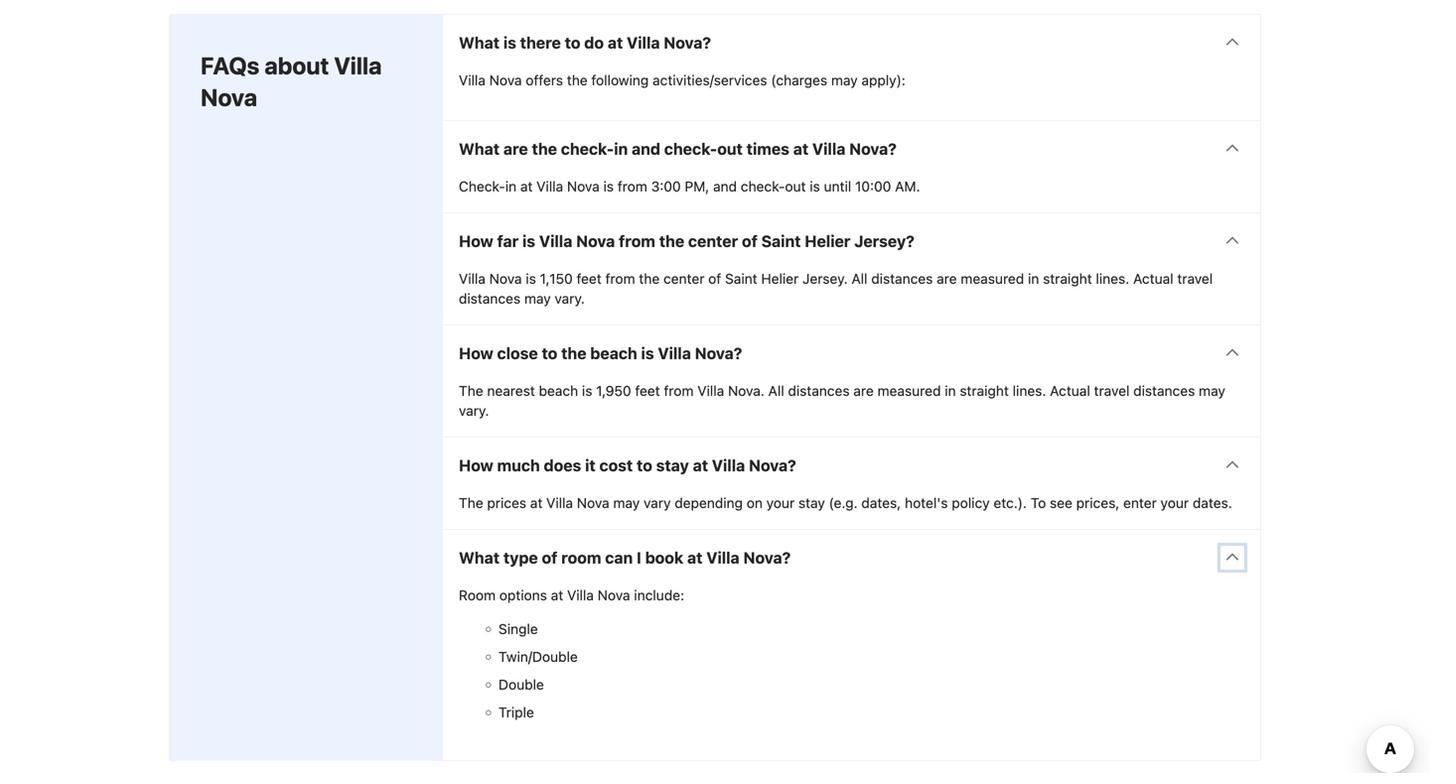 Task type: vqa. For each thing, say whether or not it's contained in the screenshot.


Task type: locate. For each thing, give the bounding box(es) containing it.
0 vertical spatial how
[[459, 232, 493, 251]]

saint inside dropdown button
[[761, 232, 801, 251]]

3 how from the top
[[459, 456, 493, 475]]

prices,
[[1076, 495, 1120, 511]]

double
[[499, 677, 544, 693]]

times
[[747, 139, 789, 158]]

is
[[503, 33, 516, 52], [603, 178, 614, 194], [810, 178, 820, 194], [522, 232, 535, 251], [526, 270, 536, 287], [641, 344, 654, 363], [582, 383, 592, 399]]

the right offers
[[567, 72, 588, 88]]

2 vertical spatial how
[[459, 456, 493, 475]]

of right type
[[542, 548, 558, 567]]

twin/double
[[499, 649, 578, 665]]

beach up the 1,950
[[590, 344, 637, 363]]

0 horizontal spatial are
[[503, 139, 528, 158]]

center down how far is villa nova from the center of saint helier jersey?
[[663, 270, 705, 287]]

0 vertical spatial to
[[565, 33, 581, 52]]

1 horizontal spatial to
[[565, 33, 581, 52]]

1 horizontal spatial travel
[[1177, 270, 1213, 287]]

2 vertical spatial are
[[854, 383, 874, 399]]

straight
[[1043, 270, 1092, 287], [960, 383, 1009, 399]]

1 horizontal spatial helier
[[805, 232, 851, 251]]

2 horizontal spatial to
[[637, 456, 652, 475]]

how close to the beach is villa nova? button
[[443, 326, 1260, 381]]

book
[[645, 548, 684, 567]]

1 vertical spatial beach
[[539, 383, 578, 399]]

0 vertical spatial what
[[459, 33, 500, 52]]

1 vertical spatial measured
[[878, 383, 941, 399]]

beach
[[590, 344, 637, 363], [539, 383, 578, 399]]

of inside dropdown button
[[742, 232, 758, 251]]

1 vertical spatial lines.
[[1013, 383, 1046, 399]]

1 vertical spatial feet
[[635, 383, 660, 399]]

of
[[742, 232, 758, 251], [708, 270, 721, 287], [542, 548, 558, 567]]

1 vertical spatial are
[[937, 270, 957, 287]]

2 horizontal spatial of
[[742, 232, 758, 251]]

how left "much"
[[459, 456, 493, 475]]

2 vertical spatial of
[[542, 548, 558, 567]]

all right nova.
[[768, 383, 784, 399]]

how far is villa nova from the center of saint helier jersey?
[[459, 232, 915, 251]]

0 horizontal spatial saint
[[725, 270, 757, 287]]

enter
[[1123, 495, 1157, 511]]

from right the 1,950
[[664, 383, 694, 399]]

0 horizontal spatial to
[[542, 344, 557, 363]]

nova right the far
[[576, 232, 615, 251]]

0 vertical spatial helier
[[805, 232, 851, 251]]

what up room
[[459, 548, 500, 567]]

in inside the nearest beach is 1,950 feet from villa nova. all distances are measured in straight lines. actual travel distances may vary.
[[945, 383, 956, 399]]

0 vertical spatial stay
[[656, 456, 689, 475]]

out left times
[[717, 139, 743, 158]]

1 vertical spatial to
[[542, 344, 557, 363]]

3 what from the top
[[459, 548, 500, 567]]

of inside 'villa nova is 1,150 feet from the center of saint helier jersey. all distances are measured in straight lines. actual travel distances may vary.'
[[708, 270, 721, 287]]

jersey.
[[803, 270, 848, 287]]

straight inside the nearest beach is 1,950 feet from villa nova. all distances are measured in straight lines. actual travel distances may vary.
[[960, 383, 1009, 399]]

0 horizontal spatial beach
[[539, 383, 578, 399]]

vary.
[[555, 290, 585, 307], [459, 402, 489, 419]]

from right 1,150
[[605, 270, 635, 287]]

1 vertical spatial the
[[459, 495, 483, 511]]

2 the from the top
[[459, 495, 483, 511]]

1 horizontal spatial lines.
[[1096, 270, 1129, 287]]

1 vertical spatial of
[[708, 270, 721, 287]]

center inside 'villa nova is 1,150 feet from the center of saint helier jersey. all distances are measured in straight lines. actual travel distances may vary.'
[[663, 270, 705, 287]]

1 horizontal spatial all
[[852, 270, 868, 287]]

2 what from the top
[[459, 139, 500, 158]]

the nearest beach is 1,950 feet from villa nova. all distances are measured in straight lines. actual travel distances may vary.
[[459, 383, 1225, 419]]

to right cost
[[637, 456, 652, 475]]

0 horizontal spatial actual
[[1050, 383, 1090, 399]]

0 vertical spatial beach
[[590, 344, 637, 363]]

0 vertical spatial lines.
[[1096, 270, 1129, 287]]

stay up the 'vary'
[[656, 456, 689, 475]]

1 horizontal spatial stay
[[798, 495, 825, 511]]

there
[[520, 33, 561, 52]]

actual
[[1133, 270, 1174, 287], [1050, 383, 1090, 399]]

1 horizontal spatial out
[[785, 178, 806, 194]]

out left until
[[785, 178, 806, 194]]

the
[[459, 383, 483, 399], [459, 495, 483, 511]]

0 horizontal spatial measured
[[878, 383, 941, 399]]

how left the far
[[459, 232, 493, 251]]

1 the from the top
[[459, 383, 483, 399]]

nova? inside what are the check-in and check-out times at villa nova? dropdown button
[[849, 139, 897, 158]]

prices
[[487, 495, 526, 511]]

from down 3:00 pm,
[[619, 232, 655, 251]]

nova? up nova.
[[695, 344, 742, 363]]

0 horizontal spatial lines.
[[1013, 383, 1046, 399]]

1 vertical spatial saint
[[725, 270, 757, 287]]

0 horizontal spatial vary.
[[459, 402, 489, 419]]

all
[[852, 270, 868, 287], [768, 383, 784, 399]]

are inside the nearest beach is 1,950 feet from villa nova. all distances are measured in straight lines. actual travel distances may vary.
[[854, 383, 874, 399]]

vary. inside the nearest beach is 1,950 feet from villa nova. all distances are measured in straight lines. actual travel distances may vary.
[[459, 402, 489, 419]]

1 horizontal spatial actual
[[1133, 270, 1174, 287]]

saint for jersey?
[[761, 232, 801, 251]]

to
[[565, 33, 581, 52], [542, 344, 557, 363], [637, 456, 652, 475]]

nova? up villa nova offers the following activities/services (charges may apply):
[[664, 33, 711, 52]]

stay left (e.g.
[[798, 495, 825, 511]]

2 how from the top
[[459, 344, 493, 363]]

actual inside the nearest beach is 1,950 feet from villa nova. all distances are measured in straight lines. actual travel distances may vary.
[[1050, 383, 1090, 399]]

0 horizontal spatial and
[[632, 139, 660, 158]]

check- up the check-in at villa nova is from 3:00 pm, and check-out is until 10:00 am.
[[664, 139, 717, 158]]

does
[[544, 456, 581, 475]]

1 vertical spatial travel
[[1094, 383, 1130, 399]]

and right 3:00 pm,
[[713, 178, 737, 194]]

in
[[614, 139, 628, 158], [505, 178, 517, 194], [1028, 270, 1039, 287], [945, 383, 956, 399]]

1 horizontal spatial measured
[[961, 270, 1024, 287]]

center
[[688, 232, 738, 251], [663, 270, 705, 287]]

center for nova
[[688, 232, 738, 251]]

1 horizontal spatial and
[[713, 178, 737, 194]]

1 horizontal spatial of
[[708, 270, 721, 287]]

saint
[[761, 232, 801, 251], [725, 270, 757, 287]]

what
[[459, 33, 500, 52], [459, 139, 500, 158], [459, 548, 500, 567]]

at
[[608, 33, 623, 52], [793, 139, 809, 158], [520, 178, 533, 194], [693, 456, 708, 475], [530, 495, 543, 511], [687, 548, 703, 567], [551, 587, 563, 604]]

in inside dropdown button
[[614, 139, 628, 158]]

feet
[[577, 270, 602, 287], [635, 383, 660, 399]]

are inside dropdown button
[[503, 139, 528, 158]]

may inside 'villa nova is 1,150 feet from the center of saint helier jersey. all distances are measured in straight lines. actual travel distances may vary.'
[[524, 290, 551, 307]]

and inside dropdown button
[[632, 139, 660, 158]]

nova down it at the bottom left of page
[[577, 495, 609, 511]]

nova? down on
[[743, 548, 791, 567]]

check-
[[561, 139, 614, 158], [664, 139, 717, 158], [741, 178, 785, 194]]

single
[[499, 621, 538, 637]]

what are the check-in and check-out times at villa nova?
[[459, 139, 897, 158]]

0 horizontal spatial of
[[542, 548, 558, 567]]

0 vertical spatial and
[[632, 139, 660, 158]]

2 horizontal spatial are
[[937, 270, 957, 287]]

0 vertical spatial travel
[[1177, 270, 1213, 287]]

nova down faqs
[[201, 83, 257, 111]]

nova down can
[[598, 587, 630, 604]]

helier inside 'villa nova is 1,150 feet from the center of saint helier jersey. all distances are measured in straight lines. actual travel distances may vary.'
[[761, 270, 799, 287]]

out
[[717, 139, 743, 158], [785, 178, 806, 194]]

1 vertical spatial out
[[785, 178, 806, 194]]

policy
[[952, 495, 990, 511]]

in inside 'villa nova is 1,150 feet from the center of saint helier jersey. all distances are measured in straight lines. actual travel distances may vary.'
[[1028, 270, 1039, 287]]

1 vertical spatial what
[[459, 139, 500, 158]]

1 horizontal spatial saint
[[761, 232, 801, 251]]

0 vertical spatial the
[[459, 383, 483, 399]]

the left prices on the bottom left of page
[[459, 495, 483, 511]]

nova inside 'villa nova is 1,150 feet from the center of saint helier jersey. all distances are measured in straight lines. actual travel distances may vary.'
[[489, 270, 522, 287]]

center inside dropdown button
[[688, 232, 738, 251]]

0 vertical spatial feet
[[577, 270, 602, 287]]

how far is villa nova from the center of saint helier jersey? button
[[443, 213, 1260, 269]]

0 horizontal spatial travel
[[1094, 383, 1130, 399]]

the prices at villa nova may vary depending on your stay (e.g. dates, hotel's policy etc.). to see prices, enter your dates.
[[459, 495, 1232, 511]]

of down how far is villa nova from the center of saint helier jersey?
[[708, 270, 721, 287]]

0 vertical spatial saint
[[761, 232, 801, 251]]

room
[[459, 587, 496, 604]]

2 vertical spatial to
[[637, 456, 652, 475]]

helier left jersey.
[[761, 270, 799, 287]]

0 vertical spatial straight
[[1043, 270, 1092, 287]]

how for how much does it cost to stay at villa nova?
[[459, 456, 493, 475]]

1 vertical spatial center
[[663, 270, 705, 287]]

feet right 1,150
[[577, 270, 602, 287]]

what up check-
[[459, 139, 500, 158]]

all inside the nearest beach is 1,950 feet from villa nova. all distances are measured in straight lines. actual travel distances may vary.
[[768, 383, 784, 399]]

include:
[[634, 587, 684, 604]]

1 horizontal spatial vary.
[[555, 290, 585, 307]]

the down offers
[[532, 139, 557, 158]]

1 horizontal spatial your
[[1161, 495, 1189, 511]]

following
[[591, 72, 649, 88]]

measured
[[961, 270, 1024, 287], [878, 383, 941, 399]]

what type of room can i book at villa nova? button
[[443, 530, 1260, 586]]

0 vertical spatial vary.
[[555, 290, 585, 307]]

activities/services
[[653, 72, 767, 88]]

1 vertical spatial how
[[459, 344, 493, 363]]

1 how from the top
[[459, 232, 493, 251]]

0 vertical spatial actual
[[1133, 270, 1174, 287]]

nova? inside the how close to the beach is villa nova? dropdown button
[[695, 344, 742, 363]]

the down how far is villa nova from the center of saint helier jersey?
[[639, 270, 660, 287]]

1 horizontal spatial straight
[[1043, 270, 1092, 287]]

1 vertical spatial straight
[[960, 383, 1009, 399]]

nova.
[[728, 383, 765, 399]]

nova? up on
[[749, 456, 796, 475]]

1 horizontal spatial feet
[[635, 383, 660, 399]]

to right close
[[542, 344, 557, 363]]

0 horizontal spatial your
[[766, 495, 795, 511]]

saint for jersey.
[[725, 270, 757, 287]]

of for jersey.
[[708, 270, 721, 287]]

saint inside 'villa nova is 1,150 feet from the center of saint helier jersey. all distances are measured in straight lines. actual travel distances may vary.'
[[725, 270, 757, 287]]

of down the check-in at villa nova is from 3:00 pm, and check-out is until 10:00 am.
[[742, 232, 758, 251]]

travel inside the nearest beach is 1,950 feet from villa nova. all distances are measured in straight lines. actual travel distances may vary.
[[1094, 383, 1130, 399]]

to inside dropdown button
[[542, 344, 557, 363]]

helier
[[805, 232, 851, 251], [761, 270, 799, 287]]

at right check-
[[520, 178, 533, 194]]

faqs
[[201, 51, 259, 79]]

saint down how far is villa nova from the center of saint helier jersey?
[[725, 270, 757, 287]]

the
[[567, 72, 588, 88], [532, 139, 557, 158], [659, 232, 684, 251], [639, 270, 660, 287], [561, 344, 586, 363]]

0 horizontal spatial out
[[717, 139, 743, 158]]

what inside "dropdown button"
[[459, 33, 500, 52]]

what is there to do at villa nova?
[[459, 33, 711, 52]]

how
[[459, 232, 493, 251], [459, 344, 493, 363], [459, 456, 493, 475]]

0 vertical spatial of
[[742, 232, 758, 251]]

how for how close to the beach is villa nova?
[[459, 344, 493, 363]]

check-in at villa nova is from 3:00 pm, and check-out is until 10:00 am.
[[459, 178, 920, 194]]

at inside "dropdown button"
[[608, 33, 623, 52]]

all right jersey.
[[852, 270, 868, 287]]

1 vertical spatial and
[[713, 178, 737, 194]]

feet right the 1,950
[[635, 383, 660, 399]]

what for what is there to do at villa nova?
[[459, 33, 500, 52]]

0 horizontal spatial straight
[[960, 383, 1009, 399]]

1 your from the left
[[766, 495, 795, 511]]

do
[[584, 33, 604, 52]]

villa
[[627, 33, 660, 52], [334, 51, 382, 79], [459, 72, 486, 88], [812, 139, 846, 158], [536, 178, 563, 194], [539, 232, 572, 251], [459, 270, 486, 287], [658, 344, 691, 363], [697, 383, 724, 399], [712, 456, 745, 475], [546, 495, 573, 511], [706, 548, 740, 567], [567, 587, 594, 604]]

what left 'there'
[[459, 33, 500, 52]]

the inside the nearest beach is 1,950 feet from villa nova. all distances are measured in straight lines. actual travel distances may vary.
[[459, 383, 483, 399]]

0 horizontal spatial helier
[[761, 270, 799, 287]]

nova? inside what type of room can i book at villa nova? dropdown button
[[743, 548, 791, 567]]

(e.g.
[[829, 495, 858, 511]]

and
[[632, 139, 660, 158], [713, 178, 737, 194]]

from
[[618, 178, 647, 194], [619, 232, 655, 251], [605, 270, 635, 287], [664, 383, 694, 399]]

may
[[831, 72, 858, 88], [524, 290, 551, 307], [1199, 383, 1225, 399], [613, 495, 640, 511]]

beach right nearest on the left of the page
[[539, 383, 578, 399]]

0 vertical spatial all
[[852, 270, 868, 287]]

vary. down 1,150
[[555, 290, 585, 307]]

may inside the nearest beach is 1,950 feet from villa nova. all distances are measured in straight lines. actual travel distances may vary.
[[1199, 383, 1225, 399]]

helier up jersey.
[[805, 232, 851, 251]]

1 horizontal spatial are
[[854, 383, 874, 399]]

how left close
[[459, 344, 493, 363]]

and up 3:00 pm,
[[632, 139, 660, 158]]

nova down the far
[[489, 270, 522, 287]]

0 horizontal spatial all
[[768, 383, 784, 399]]

your right on
[[766, 495, 795, 511]]

options
[[499, 587, 547, 604]]

0 horizontal spatial stay
[[656, 456, 689, 475]]

2 vertical spatial what
[[459, 548, 500, 567]]

0 horizontal spatial feet
[[577, 270, 602, 287]]

the left nearest on the left of the page
[[459, 383, 483, 399]]

0 vertical spatial measured
[[961, 270, 1024, 287]]

1 what from the top
[[459, 33, 500, 52]]

to left do
[[565, 33, 581, 52]]

nova? up 10:00 am.
[[849, 139, 897, 158]]

from inside the nearest beach is 1,950 feet from villa nova. all distances are measured in straight lines. actual travel distances may vary.
[[664, 383, 694, 399]]

saint up 'villa nova is 1,150 feet from the center of saint helier jersey. all distances are measured in straight lines. actual travel distances may vary.'
[[761, 232, 801, 251]]

jersey?
[[854, 232, 915, 251]]

type
[[503, 548, 538, 567]]

measured inside 'villa nova is 1,150 feet from the center of saint helier jersey. all distances are measured in straight lines. actual travel distances may vary.'
[[961, 270, 1024, 287]]

the down 3:00 pm,
[[659, 232, 684, 251]]

beach inside dropdown button
[[590, 344, 637, 363]]

0 vertical spatial center
[[688, 232, 738, 251]]

nova inside faqs about villa nova
[[201, 83, 257, 111]]

nova
[[489, 72, 522, 88], [201, 83, 257, 111], [567, 178, 600, 194], [576, 232, 615, 251], [489, 270, 522, 287], [577, 495, 609, 511], [598, 587, 630, 604]]

nova left offers
[[489, 72, 522, 88]]

the for how close to the beach is villa nova?
[[459, 383, 483, 399]]

0 vertical spatial out
[[717, 139, 743, 158]]

from left 3:00 pm,
[[618, 178, 647, 194]]

nova?
[[664, 33, 711, 52], [849, 139, 897, 158], [695, 344, 742, 363], [749, 456, 796, 475], [743, 548, 791, 567]]

1 vertical spatial actual
[[1050, 383, 1090, 399]]

1 vertical spatial helier
[[761, 270, 799, 287]]

your
[[766, 495, 795, 511], [1161, 495, 1189, 511]]

villa inside 'villa nova is 1,150 feet from the center of saint helier jersey. all distances are measured in straight lines. actual travel distances may vary.'
[[459, 270, 486, 287]]

1 vertical spatial all
[[768, 383, 784, 399]]

how inside dropdown button
[[459, 456, 493, 475]]

vary. down nearest on the left of the page
[[459, 402, 489, 419]]

center down the check-in at villa nova is from 3:00 pm, and check-out is until 10:00 am.
[[688, 232, 738, 251]]

lines.
[[1096, 270, 1129, 287], [1013, 383, 1046, 399]]

i
[[637, 548, 641, 567]]

distances
[[871, 270, 933, 287], [459, 290, 521, 307], [788, 383, 850, 399], [1133, 383, 1195, 399]]

offers
[[526, 72, 563, 88]]

is inside the how close to the beach is villa nova? dropdown button
[[641, 344, 654, 363]]

0 vertical spatial are
[[503, 139, 528, 158]]

1 vertical spatial vary.
[[459, 402, 489, 419]]

room
[[561, 548, 601, 567]]

until
[[824, 178, 851, 194]]

travel
[[1177, 270, 1213, 287], [1094, 383, 1130, 399]]

check- down following
[[561, 139, 614, 158]]

is inside the nearest beach is 1,950 feet from villa nova. all distances are measured in straight lines. actual travel distances may vary.
[[582, 383, 592, 399]]

helier inside dropdown button
[[805, 232, 851, 251]]

are
[[503, 139, 528, 158], [937, 270, 957, 287], [854, 383, 874, 399]]

your right the enter
[[1161, 495, 1189, 511]]

what is there to do at villa nova? button
[[443, 15, 1260, 70]]

1 horizontal spatial beach
[[590, 344, 637, 363]]

check- down times
[[741, 178, 785, 194]]

at right do
[[608, 33, 623, 52]]



Task type: describe. For each thing, give the bounding box(es) containing it.
actual inside 'villa nova is 1,150 feet from the center of saint helier jersey. all distances are measured in straight lines. actual travel distances may vary.'
[[1133, 270, 1174, 287]]

of for jersey?
[[742, 232, 758, 251]]

villa nova is 1,150 feet from the center of saint helier jersey. all distances are measured in straight lines. actual travel distances may vary.
[[459, 270, 1213, 307]]

1 vertical spatial stay
[[798, 495, 825, 511]]

faqs about villa nova
[[201, 51, 382, 111]]

1 horizontal spatial check-
[[664, 139, 717, 158]]

3:00 pm,
[[651, 178, 709, 194]]

how close to the beach is villa nova?
[[459, 344, 742, 363]]

room options at villa nova include:
[[459, 587, 684, 604]]

etc.).
[[994, 495, 1027, 511]]

villa inside "dropdown button"
[[627, 33, 660, 52]]

far
[[497, 232, 519, 251]]

2 horizontal spatial check-
[[741, 178, 785, 194]]

is inside 'villa nova is 1,150 feet from the center of saint helier jersey. all distances are measured in straight lines. actual travel distances may vary.'
[[526, 270, 536, 287]]

travel inside 'villa nova is 1,150 feet from the center of saint helier jersey. all distances are measured in straight lines. actual travel distances may vary.'
[[1177, 270, 1213, 287]]

triple
[[499, 704, 534, 721]]

(charges
[[771, 72, 827, 88]]

what are the check-in and check-out times at villa nova? button
[[443, 121, 1260, 177]]

nova up 1,150
[[567, 178, 600, 194]]

lines. inside 'villa nova is 1,150 feet from the center of saint helier jersey. all distances are measured in straight lines. actual travel distances may vary.'
[[1096, 270, 1129, 287]]

the right close
[[561, 344, 586, 363]]

2 your from the left
[[1161, 495, 1189, 511]]

helier for jersey.
[[761, 270, 799, 287]]

see
[[1050, 495, 1073, 511]]

dates,
[[861, 495, 901, 511]]

how for how far is villa nova from the center of saint helier jersey?
[[459, 232, 493, 251]]

the for how much does it cost to stay at villa nova?
[[459, 495, 483, 511]]

0 horizontal spatial check-
[[561, 139, 614, 158]]

feet inside the nearest beach is 1,950 feet from villa nova. all distances are measured in straight lines. actual travel distances may vary.
[[635, 383, 660, 399]]

from inside 'villa nova is 1,150 feet from the center of saint helier jersey. all distances are measured in straight lines. actual travel distances may vary.'
[[605, 270, 635, 287]]

to inside dropdown button
[[637, 456, 652, 475]]

at right options at the bottom left
[[551, 587, 563, 604]]

1,150
[[540, 270, 573, 287]]

to
[[1031, 495, 1046, 511]]

all inside 'villa nova is 1,150 feet from the center of saint helier jersey. all distances are measured in straight lines. actual travel distances may vary.'
[[852, 270, 868, 287]]

dates.
[[1193, 495, 1232, 511]]

what for what are the check-in and check-out times at villa nova?
[[459, 139, 500, 158]]

at up depending
[[693, 456, 708, 475]]

apply):
[[862, 72, 906, 88]]

lines. inside the nearest beach is 1,950 feet from villa nova. all distances are measured in straight lines. actual travel distances may vary.
[[1013, 383, 1046, 399]]

villa inside faqs about villa nova
[[334, 51, 382, 79]]

hotel's
[[905, 495, 948, 511]]

how much does it cost to stay at villa nova? button
[[443, 438, 1260, 493]]

vary. inside 'villa nova is 1,150 feet from the center of saint helier jersey. all distances are measured in straight lines. actual travel distances may vary.'
[[555, 290, 585, 307]]

villa nova offers the following activities/services (charges may apply):
[[459, 72, 906, 88]]

10:00 am.
[[855, 178, 920, 194]]

nova? inside how much does it cost to stay at villa nova? dropdown button
[[749, 456, 796, 475]]

nova? inside what is there to do at villa nova? "dropdown button"
[[664, 33, 711, 52]]

can
[[605, 548, 633, 567]]

out inside what are the check-in and check-out times at villa nova? dropdown button
[[717, 139, 743, 158]]

1,950
[[596, 383, 631, 399]]

close
[[497, 344, 538, 363]]

much
[[497, 456, 540, 475]]

the inside 'villa nova is 1,150 feet from the center of saint helier jersey. all distances are measured in straight lines. actual travel distances may vary.'
[[639, 270, 660, 287]]

beach inside the nearest beach is 1,950 feet from villa nova. all distances are measured in straight lines. actual travel distances may vary.
[[539, 383, 578, 399]]

nova inside dropdown button
[[576, 232, 615, 251]]

the inside dropdown button
[[532, 139, 557, 158]]

of inside dropdown button
[[542, 548, 558, 567]]

are inside 'villa nova is 1,150 feet from the center of saint helier jersey. all distances are measured in straight lines. actual travel distances may vary.'
[[937, 270, 957, 287]]

from inside dropdown button
[[619, 232, 655, 251]]

is inside how far is villa nova from the center of saint helier jersey? dropdown button
[[522, 232, 535, 251]]

feet inside 'villa nova is 1,150 feet from the center of saint helier jersey. all distances are measured in straight lines. actual travel distances may vary.'
[[577, 270, 602, 287]]

at right prices on the bottom left of page
[[530, 495, 543, 511]]

accordion control element
[[442, 14, 1261, 762]]

on
[[747, 495, 763, 511]]

straight inside 'villa nova is 1,150 feet from the center of saint helier jersey. all distances are measured in straight lines. actual travel distances may vary.'
[[1043, 270, 1092, 287]]

helier for jersey?
[[805, 232, 851, 251]]

measured inside the nearest beach is 1,950 feet from villa nova. all distances are measured in straight lines. actual travel distances may vary.
[[878, 383, 941, 399]]

villa inside the nearest beach is 1,950 feet from villa nova. all distances are measured in straight lines. actual travel distances may vary.
[[697, 383, 724, 399]]

depending
[[675, 495, 743, 511]]

it
[[585, 456, 596, 475]]

what type of room can i book at villa nova?
[[459, 548, 791, 567]]

is inside what is there to do at villa nova? "dropdown button"
[[503, 33, 516, 52]]

center for feet
[[663, 270, 705, 287]]

what for what type of room can i book at villa nova?
[[459, 548, 500, 567]]

vary
[[644, 495, 671, 511]]

at right times
[[793, 139, 809, 158]]

to inside "dropdown button"
[[565, 33, 581, 52]]

about
[[264, 51, 329, 79]]

stay inside dropdown button
[[656, 456, 689, 475]]

check-
[[459, 178, 505, 194]]

how much does it cost to stay at villa nova?
[[459, 456, 796, 475]]

at right book
[[687, 548, 703, 567]]

nearest
[[487, 383, 535, 399]]

cost
[[599, 456, 633, 475]]



